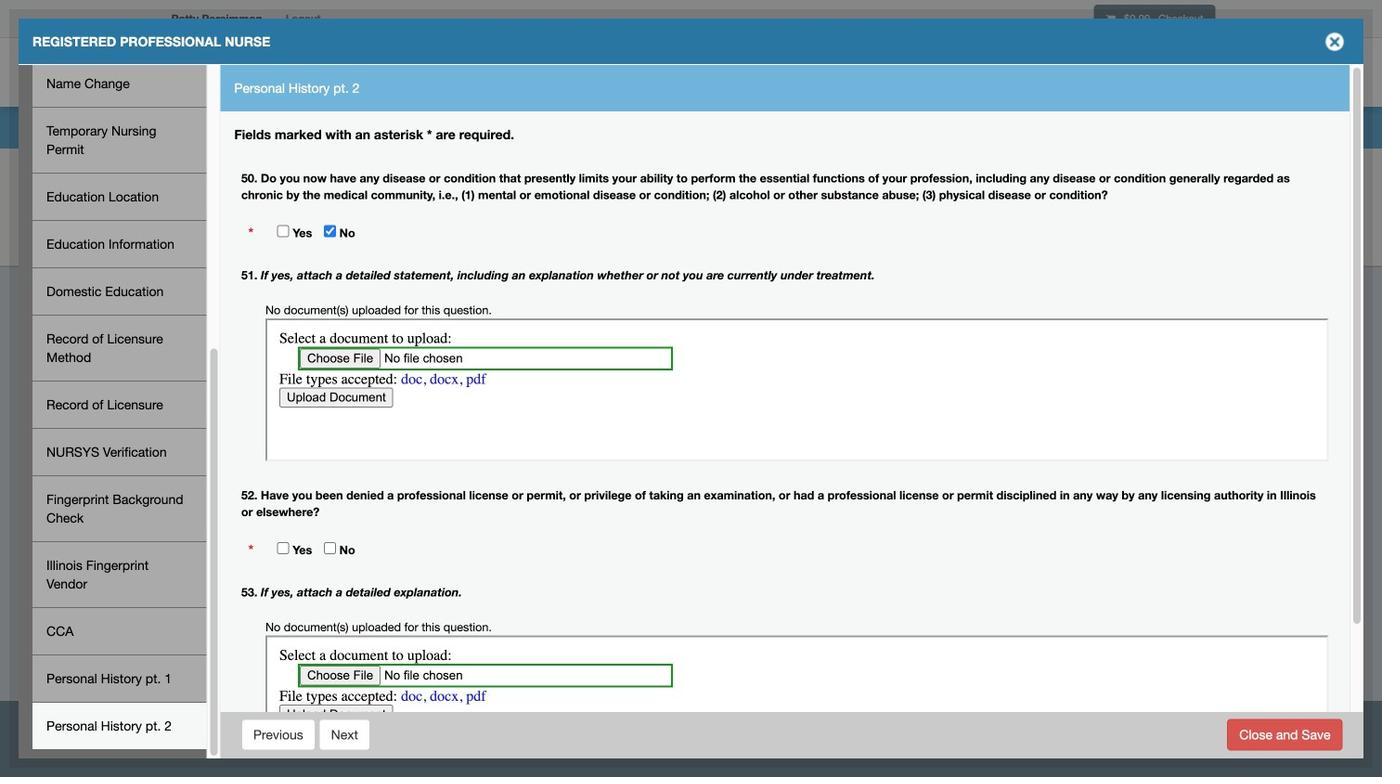 Task type: locate. For each thing, give the bounding box(es) containing it.
None button
[[241, 719, 316, 751], [319, 719, 371, 751], [1228, 719, 1343, 751], [241, 719, 316, 751], [319, 719, 371, 751], [1228, 719, 1343, 751]]

None checkbox
[[324, 225, 336, 237]]

None checkbox
[[277, 225, 289, 237], [277, 542, 289, 554], [324, 542, 336, 554], [277, 225, 289, 237], [277, 542, 289, 554], [324, 542, 336, 554]]



Task type: vqa. For each thing, say whether or not it's contained in the screenshot.
Authorization For Third- Party Contact
no



Task type: describe. For each thing, give the bounding box(es) containing it.
illinois department of financial and professional regulation image
[[162, 42, 586, 101]]

shopping cart image
[[1107, 13, 1116, 24]]

close window image
[[1321, 27, 1350, 57]]



